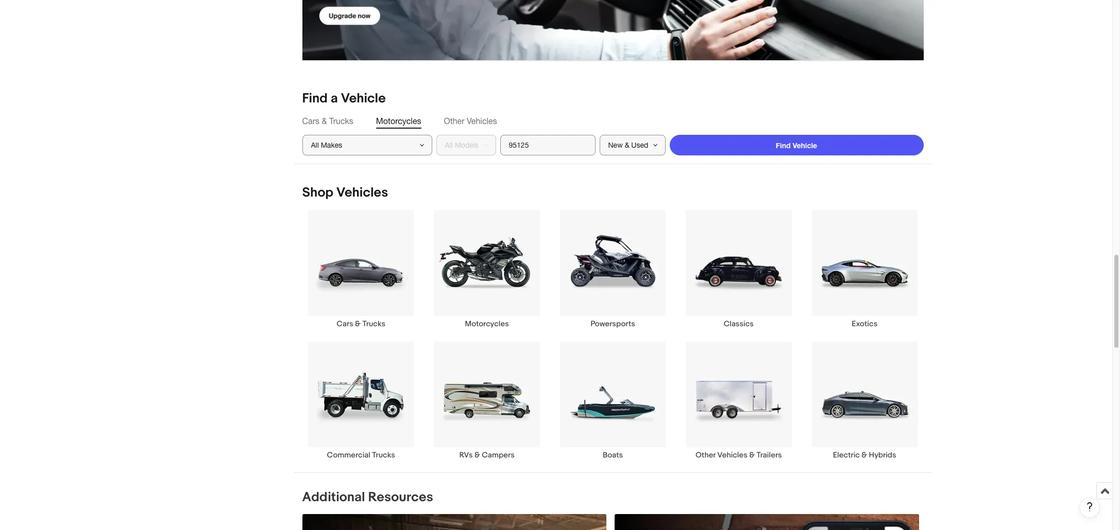 Task type: locate. For each thing, give the bounding box(es) containing it.
motorcycles inside 'tab list'
[[376, 117, 421, 126]]

motorcycles for motorcycles link
[[465, 319, 509, 329]]

cars
[[302, 117, 320, 126], [337, 319, 353, 329]]

campers
[[482, 451, 515, 461]]

trucks
[[329, 117, 353, 126], [362, 319, 385, 329], [372, 451, 395, 461]]

shop
[[302, 185, 333, 201]]

commercial trucks link
[[298, 341, 424, 461]]

other
[[444, 117, 465, 126], [696, 451, 716, 461]]

cars & trucks
[[302, 117, 353, 126], [337, 319, 385, 329]]

0 vertical spatial other
[[444, 117, 465, 126]]

powersports link
[[550, 210, 676, 329]]

None text field
[[302, 0, 924, 61], [302, 515, 607, 531], [302, 515, 607, 531]]

find inside button
[[776, 141, 791, 150]]

0 vertical spatial vehicle
[[341, 91, 386, 107]]

0 vertical spatial motorcycles
[[376, 117, 421, 126]]

2 vertical spatial vehicles
[[718, 451, 748, 461]]

motorcycles for 'tab list' containing cars & trucks
[[376, 117, 421, 126]]

0 vertical spatial cars
[[302, 117, 320, 126]]

1 horizontal spatial vehicles
[[467, 117, 497, 126]]

1 vertical spatial trucks
[[362, 319, 385, 329]]

None text field
[[615, 515, 920, 531]]

additional
[[302, 490, 365, 506]]

other for other vehicles & trailers
[[696, 451, 716, 461]]

&
[[322, 117, 327, 126], [355, 319, 361, 329], [475, 451, 480, 461], [749, 451, 755, 461], [862, 451, 867, 461]]

find for find vehicle
[[776, 141, 791, 150]]

boost your ride with top tech image
[[302, 0, 924, 60]]

0 horizontal spatial find
[[302, 91, 328, 107]]

& for electric & hybrids link
[[862, 451, 867, 461]]

tab list
[[302, 116, 924, 127]]

0 horizontal spatial vehicles
[[336, 185, 388, 201]]

find vehicle
[[776, 141, 817, 150]]

1 vertical spatial find
[[776, 141, 791, 150]]

2 horizontal spatial vehicles
[[718, 451, 748, 461]]

ebay motors app image
[[615, 515, 920, 531]]

vehicle
[[341, 91, 386, 107], [793, 141, 817, 150]]

1 vertical spatial cars & trucks
[[337, 319, 385, 329]]

a
[[331, 91, 338, 107]]

vehicles
[[467, 117, 497, 126], [336, 185, 388, 201], [718, 451, 748, 461]]

additional resources
[[302, 490, 433, 506]]

help, opens dialogs image
[[1085, 502, 1095, 513]]

1 vertical spatial vehicles
[[336, 185, 388, 201]]

2 vertical spatial trucks
[[372, 451, 395, 461]]

1 vertical spatial motorcycles
[[465, 319, 509, 329]]

0 vertical spatial find
[[302, 91, 328, 107]]

1 horizontal spatial motorcycles
[[465, 319, 509, 329]]

classics link
[[676, 210, 802, 329]]

1 horizontal spatial vehicle
[[793, 141, 817, 150]]

1 horizontal spatial other
[[696, 451, 716, 461]]

& for cars & trucks link
[[355, 319, 361, 329]]

0 horizontal spatial motorcycles
[[376, 117, 421, 126]]

commercial
[[327, 451, 370, 461]]

motorcycles
[[376, 117, 421, 126], [465, 319, 509, 329]]

rvs & campers
[[459, 451, 515, 461]]

0 vertical spatial trucks
[[329, 117, 353, 126]]

1 horizontal spatial find
[[776, 141, 791, 150]]

other for other vehicles
[[444, 117, 465, 126]]

other vehicles & trailers link
[[676, 341, 802, 461]]

cars & trucks link
[[298, 210, 424, 329]]

1 vertical spatial cars
[[337, 319, 353, 329]]

find
[[302, 91, 328, 107], [776, 141, 791, 150]]

resources
[[368, 490, 433, 506]]

boats link
[[550, 341, 676, 461]]

1 horizontal spatial cars
[[337, 319, 353, 329]]

shop vehicles
[[302, 185, 388, 201]]

vehicles inside 'tab list'
[[467, 117, 497, 126]]

0 horizontal spatial other
[[444, 117, 465, 126]]

motorcycles inside motorcycles link
[[465, 319, 509, 329]]

0 horizontal spatial vehicle
[[341, 91, 386, 107]]

exotics
[[852, 319, 878, 329]]

vehicles inside other vehicles & trailers link
[[718, 451, 748, 461]]

ZIP Code (Required) text field
[[500, 135, 595, 156]]

1 vertical spatial other
[[696, 451, 716, 461]]

trucks inside 'tab list'
[[329, 117, 353, 126]]

1 vertical spatial vehicle
[[793, 141, 817, 150]]

trailers
[[757, 451, 782, 461]]

0 vertical spatial vehicles
[[467, 117, 497, 126]]



Task type: describe. For each thing, give the bounding box(es) containing it.
find a vehicle
[[302, 91, 386, 107]]

other vehicles
[[444, 117, 497, 126]]

commercial trucks
[[327, 451, 395, 461]]

boats
[[603, 451, 623, 461]]

electric & hybrids link
[[802, 341, 928, 461]]

vehicles for other vehicles
[[467, 117, 497, 126]]

vehicles for other vehicles & trailers
[[718, 451, 748, 461]]

rvs
[[459, 451, 473, 461]]

& inside 'tab list'
[[322, 117, 327, 126]]

powersports
[[591, 319, 635, 329]]

electric & hybrids
[[833, 451, 897, 461]]

classics
[[724, 319, 754, 329]]

vehicles for shop vehicles
[[336, 185, 388, 201]]

hybrids
[[869, 451, 897, 461]]

0 horizontal spatial cars
[[302, 117, 320, 126]]

rvs & campers link
[[424, 341, 550, 461]]

& for rvs & campers link
[[475, 451, 480, 461]]

find for find a vehicle
[[302, 91, 328, 107]]

none text field boost your ride with top tech
[[302, 0, 924, 61]]

find vehicle button
[[670, 135, 924, 156]]

exotics link
[[802, 210, 928, 329]]

tab list containing cars & trucks
[[302, 116, 924, 127]]

0 vertical spatial cars & trucks
[[302, 117, 353, 126]]

motorcycles link
[[424, 210, 550, 329]]

electric
[[833, 451, 860, 461]]

other vehicles & trailers
[[696, 451, 782, 461]]

vehicle inside button
[[793, 141, 817, 150]]



Task type: vqa. For each thing, say whether or not it's contained in the screenshot.
Find Vehicle button
yes



